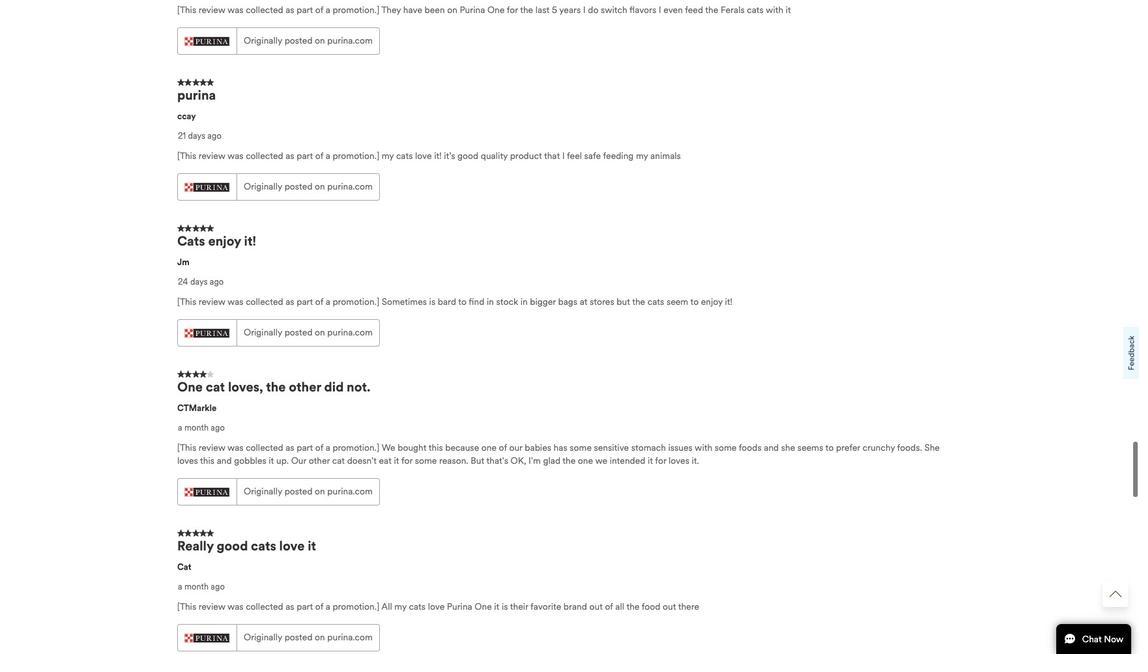 Task type: locate. For each thing, give the bounding box(es) containing it.
a for all
[[326, 602, 330, 613]]

3 purina.com from the top
[[327, 327, 373, 338]]

one left their
[[475, 602, 492, 613]]

3 originally posted on purina.com from the top
[[244, 327, 373, 338]]

the right but
[[632, 297, 645, 308]]

2 vertical spatial love
[[428, 602, 445, 613]]

feel
[[567, 151, 582, 162]]

loves
[[177, 456, 198, 467], [669, 456, 689, 467]]

food
[[642, 602, 660, 613]]

to left 'prefer'
[[826, 443, 834, 454]]

babies
[[525, 443, 551, 454]]

24
[[178, 277, 188, 288]]

1 originally posted on purina.com from the top
[[244, 35, 373, 47]]

to right seem at right
[[690, 297, 699, 308]]

it
[[786, 5, 791, 16], [269, 456, 274, 467], [394, 456, 399, 467], [648, 456, 653, 467], [308, 539, 316, 555], [494, 602, 499, 613]]

my
[[382, 151, 394, 162], [636, 151, 648, 162], [394, 602, 407, 613]]

0 vertical spatial love
[[415, 151, 432, 162]]

promotion.] for purina
[[333, 151, 379, 162]]

3 as from the top
[[286, 297, 294, 308]]

[this for purina
[[177, 151, 196, 162]]

part inside "[this review was collected as part of a promotion.] we bought this because one of our babies has some sensitive stomach issues with some foods and she seems to prefer crunchy foods. she loves this and gobbles it up. our other cat doesn't eat it for some reason. but that's ok, i'm glad the one we intended it for loves it."
[[297, 443, 313, 454]]

and left "she"
[[764, 443, 779, 454]]

to
[[458, 297, 467, 308], [690, 297, 699, 308], [826, 443, 834, 454]]

on for cats enjoy it!
[[315, 327, 325, 338]]

2 month from the top
[[184, 582, 209, 593]]

as inside "[this review was collected as part of a promotion.] we bought this because one of our babies has some sensitive stomach issues with some foods and she seems to prefer crunchy foods. she loves this and gobbles it up. our other cat doesn't eat it for some reason. but that's ok, i'm glad the one we intended it for loves it."
[[286, 443, 294, 454]]

3 was from the top
[[227, 297, 243, 308]]

5 as from the top
[[286, 602, 294, 613]]

1 vertical spatial is
[[502, 602, 508, 613]]

this up reason.
[[429, 443, 443, 454]]

sensitive
[[594, 443, 629, 454]]

feed
[[685, 5, 703, 16]]

purina.com for one cat loves, the other did not.
[[327, 486, 373, 498]]

4 collected from the top
[[246, 443, 283, 454]]

in right stock at the top of the page
[[521, 297, 528, 308]]

as
[[286, 5, 294, 16], [286, 151, 294, 162], [286, 297, 294, 308], [286, 443, 294, 454], [286, 602, 294, 613]]

2 horizontal spatial to
[[826, 443, 834, 454]]

originally for one cat loves, the other did not.
[[244, 486, 282, 498]]

0 horizontal spatial to
[[458, 297, 467, 308]]

promotion.] inside "[this review was collected as part of a promotion.] we bought this because one of our babies has some sensitive stomach issues with some foods and she seems to prefer crunchy foods. she loves this and gobbles it up. our other cat doesn't eat it for some reason. but that's ok, i'm glad the one we intended it for loves it."
[[333, 443, 379, 454]]

my right the all
[[394, 602, 407, 613]]

2 horizontal spatial my
[[636, 151, 648, 162]]

0 vertical spatial is
[[429, 297, 435, 308]]

0 horizontal spatial good
[[217, 539, 248, 555]]

to left the find
[[458, 297, 467, 308]]

0 vertical spatial it!
[[434, 151, 442, 162]]

0 horizontal spatial it!
[[244, 234, 256, 250]]

3 originally from the top
[[244, 327, 282, 338]]

a month ago for really
[[178, 582, 225, 593]]

0 vertical spatial and
[[764, 443, 779, 454]]

the down has
[[563, 456, 576, 467]]

1 purina.com from the top
[[327, 35, 373, 47]]

i
[[583, 5, 586, 16], [659, 5, 661, 16], [562, 151, 565, 162]]

cats
[[747, 5, 764, 16], [396, 151, 413, 162], [648, 297, 664, 308], [251, 539, 276, 555], [409, 602, 426, 613]]

and
[[764, 443, 779, 454], [217, 456, 232, 467]]

1 horizontal spatial and
[[764, 443, 779, 454]]

1 month from the top
[[184, 423, 209, 434]]

that's
[[487, 456, 508, 467]]

i left do
[[583, 5, 586, 16]]

with right ferals
[[766, 5, 783, 16]]

ferals
[[721, 5, 745, 16]]

with inside "[this review was collected as part of a promotion.] we bought this because one of our babies has some sensitive stomach issues with some foods and she seems to prefer crunchy foods. she loves this and gobbles it up. our other cat doesn't eat it for some reason. but that's ok, i'm glad the one we intended it for loves it."
[[695, 443, 712, 454]]

on for purina
[[315, 181, 325, 193]]

one left loves,
[[177, 380, 203, 396]]

1 horizontal spatial good
[[458, 151, 478, 162]]

1 horizontal spatial i
[[583, 5, 586, 16]]

other inside "[this review was collected as part of a promotion.] we bought this because one of our babies has some sensitive stomach issues with some foods and she seems to prefer crunchy foods. she loves this and gobbles it up. our other cat doesn't eat it for some reason. but that's ok, i'm glad the one we intended it for loves it."
[[309, 456, 330, 467]]

1 horizontal spatial loves
[[669, 456, 689, 467]]

but
[[617, 297, 630, 308]]

doesn't
[[347, 456, 377, 467]]

5 originally from the top
[[244, 632, 282, 644]]

for down the 'bought'
[[401, 456, 413, 467]]

i left even at the right top of the page
[[659, 5, 661, 16]]

on
[[447, 5, 457, 16], [315, 35, 325, 47], [315, 181, 325, 193], [315, 327, 325, 338], [315, 486, 325, 498], [315, 632, 325, 644]]

1 horizontal spatial with
[[766, 5, 783, 16]]

1 vertical spatial this
[[200, 456, 215, 467]]

switch
[[601, 5, 627, 16]]

enjoy right cats
[[208, 234, 241, 250]]

our
[[509, 443, 523, 454]]

one left 'last'
[[487, 5, 505, 16]]

seems
[[798, 443, 823, 454]]

a
[[326, 5, 330, 16], [326, 151, 330, 162], [326, 297, 330, 308], [178, 423, 182, 434], [326, 443, 330, 454], [178, 582, 182, 593], [326, 602, 330, 613]]

product
[[510, 151, 542, 162]]

0 vertical spatial one
[[487, 5, 505, 16]]

cat left loves,
[[206, 380, 225, 396]]

our
[[291, 456, 306, 467]]

for down stomach
[[655, 456, 666, 467]]

not.
[[347, 380, 371, 396]]

0 horizontal spatial in
[[487, 297, 494, 308]]

2 originally from the top
[[244, 181, 282, 193]]

the inside "[this review was collected as part of a promotion.] we bought this because one of our babies has some sensitive stomach issues with some foods and she seems to prefer crunchy foods. she loves this and gobbles it up. our other cat doesn't eat it for some reason. but that's ok, i'm glad the one we intended it for loves it."
[[563, 456, 576, 467]]

out right food
[[663, 602, 676, 613]]

is left their
[[502, 602, 508, 613]]

with up it.
[[695, 443, 712, 454]]

as for one cat loves, the other did not.
[[286, 443, 294, 454]]

enjoy right seem at right
[[701, 297, 723, 308]]

it! right seem at right
[[725, 297, 733, 308]]

of for my
[[315, 151, 323, 162]]

2 vertical spatial one
[[475, 602, 492, 613]]

been
[[425, 5, 445, 16]]

in
[[487, 297, 494, 308], [521, 297, 528, 308]]

originally for cats enjoy it!
[[244, 327, 282, 338]]

purina left their
[[447, 602, 472, 613]]

1 vertical spatial love
[[279, 539, 305, 555]]

cat inside "[this review was collected as part of a promotion.] we bought this because one of our babies has some sensitive stomach issues with some foods and she seems to prefer crunchy foods. she loves this and gobbles it up. our other cat doesn't eat it for some reason. but that's ok, i'm glad the one we intended it for loves it."
[[332, 456, 345, 467]]

2 horizontal spatial some
[[715, 443, 737, 454]]

1 horizontal spatial for
[[507, 5, 518, 16]]

month for really
[[184, 582, 209, 593]]

for left 'last'
[[507, 5, 518, 16]]

out
[[590, 602, 603, 613], [663, 602, 676, 613]]

1 horizontal spatial cat
[[332, 456, 345, 467]]

[this for one cat loves, the other did not.
[[177, 443, 196, 454]]

0 vertical spatial other
[[289, 380, 321, 396]]

originally posted on purina.com for one cat loves, the other did not.
[[244, 486, 373, 498]]

0 horizontal spatial and
[[217, 456, 232, 467]]

brand
[[564, 602, 587, 613]]

was inside "[this review was collected as part of a promotion.] we bought this because one of our babies has some sensitive stomach issues with some foods and she seems to prefer crunchy foods. she loves this and gobbles it up. our other cat doesn't eat it for some reason. but that's ok, i'm glad the one we intended it for loves it."
[[227, 443, 243, 454]]

0 horizontal spatial one
[[481, 443, 497, 454]]

promotion.]
[[333, 5, 379, 16], [333, 151, 379, 162], [333, 297, 379, 308], [333, 443, 379, 454], [333, 602, 379, 613]]

review for one cat loves, the other did not.
[[199, 443, 225, 454]]

purina
[[177, 88, 216, 104]]

on for really good cats love it
[[315, 632, 325, 644]]

cat left doesn't
[[332, 456, 345, 467]]

of for sometimes
[[315, 297, 323, 308]]

3 posted from the top
[[285, 327, 313, 338]]

one for they
[[487, 5, 505, 16]]

2 posted from the top
[[285, 181, 313, 193]]

2 horizontal spatial i
[[659, 5, 661, 16]]

collected for purina
[[246, 151, 283, 162]]

1 loves from the left
[[177, 456, 198, 467]]

1 vertical spatial a month ago
[[178, 582, 225, 593]]

some right has
[[570, 443, 592, 454]]

and left gobbles
[[217, 456, 232, 467]]

2 a month ago from the top
[[178, 582, 225, 593]]

really good cats love it
[[177, 539, 316, 555]]

1 vertical spatial good
[[217, 539, 248, 555]]

other right the our
[[309, 456, 330, 467]]

4 originally from the top
[[244, 486, 282, 498]]

gobbles
[[234, 456, 266, 467]]

it!
[[434, 151, 442, 162], [244, 234, 256, 250], [725, 297, 733, 308]]

in right the find
[[487, 297, 494, 308]]

glad
[[543, 456, 561, 467]]

0 horizontal spatial cat
[[206, 380, 225, 396]]

last
[[536, 5, 550, 16]]

month
[[184, 423, 209, 434], [184, 582, 209, 593]]

bard
[[438, 297, 456, 308]]

one up that's
[[481, 443, 497, 454]]

[this review was collected as part of a promotion.] sometimes is bard to find in stock in bigger bags at stores but the cats seem to enjoy it!
[[177, 297, 733, 308]]

some down the 'bought'
[[415, 456, 437, 467]]

this left gobbles
[[200, 456, 215, 467]]

review for cats enjoy it!
[[199, 297, 225, 308]]

of
[[315, 5, 323, 16], [315, 151, 323, 162], [315, 297, 323, 308], [315, 443, 323, 454], [499, 443, 507, 454], [315, 602, 323, 613], [605, 602, 613, 613]]

3 collected from the top
[[246, 297, 283, 308]]

purina
[[460, 5, 485, 16], [447, 602, 472, 613]]

2 part from the top
[[297, 151, 313, 162]]

purina.com for cats enjoy it!
[[327, 327, 373, 338]]

1 posted from the top
[[285, 35, 313, 47]]

4 as from the top
[[286, 443, 294, 454]]

21
[[178, 131, 186, 142]]

1 vertical spatial purina
[[447, 602, 472, 613]]

cat
[[206, 380, 225, 396], [332, 456, 345, 467]]

it! right cats
[[244, 234, 256, 250]]

1 horizontal spatial out
[[663, 602, 676, 613]]

1 collected from the top
[[246, 5, 283, 16]]

1 horizontal spatial in
[[521, 297, 528, 308]]

0 horizontal spatial with
[[695, 443, 712, 454]]

do
[[588, 5, 599, 16]]

0 horizontal spatial out
[[590, 602, 603, 613]]

5 review from the top
[[199, 602, 225, 613]]

0 horizontal spatial this
[[200, 456, 215, 467]]

4 posted from the top
[[285, 486, 313, 498]]

stores
[[590, 297, 614, 308]]

love
[[415, 151, 432, 162], [279, 539, 305, 555], [428, 602, 445, 613]]

find
[[469, 297, 484, 308]]

purina.com
[[327, 35, 373, 47], [327, 181, 373, 193], [327, 327, 373, 338], [327, 486, 373, 498], [327, 632, 373, 644]]

purina for on
[[460, 5, 485, 16]]

1 vertical spatial one
[[578, 456, 593, 467]]

0 vertical spatial this
[[429, 443, 443, 454]]

0 vertical spatial purina
[[460, 5, 485, 16]]

loves down issues
[[669, 456, 689, 467]]

originally
[[244, 35, 282, 47], [244, 181, 282, 193], [244, 327, 282, 338], [244, 486, 282, 498], [244, 632, 282, 644]]

1 a month ago from the top
[[178, 423, 225, 434]]

the left 'last'
[[520, 5, 533, 16]]

0 vertical spatial month
[[184, 423, 209, 434]]

5 originally posted on purina.com from the top
[[244, 632, 373, 644]]

originally posted on purina.com
[[244, 35, 373, 47], [244, 181, 373, 193], [244, 327, 373, 338], [244, 486, 373, 498], [244, 632, 373, 644]]

was
[[227, 5, 243, 16], [227, 151, 243, 162], [227, 297, 243, 308], [227, 443, 243, 454], [227, 602, 243, 613]]

1 vertical spatial cat
[[332, 456, 345, 467]]

the
[[520, 5, 533, 16], [705, 5, 718, 16], [632, 297, 645, 308], [266, 380, 286, 396], [563, 456, 576, 467], [627, 602, 640, 613]]

other left did
[[289, 380, 321, 396]]

2 originally posted on purina.com from the top
[[244, 181, 373, 193]]

2 promotion.] from the top
[[333, 151, 379, 162]]

stock
[[496, 297, 518, 308]]

good right really
[[217, 539, 248, 555]]

purina right been
[[460, 5, 485, 16]]

review inside "[this review was collected as part of a promotion.] we bought this because one of our babies has some sensitive stomach issues with some foods and she seems to prefer crunchy foods. she loves this and gobbles it up. our other cat doesn't eat it for some reason. but that's ok, i'm glad the one we intended it for loves it."
[[199, 443, 225, 454]]

0 vertical spatial a month ago
[[178, 423, 225, 434]]

originally for really good cats love it
[[244, 632, 282, 644]]

a for they
[[326, 5, 330, 16]]

1 vertical spatial it!
[[244, 234, 256, 250]]

posted for really good cats love it
[[285, 632, 313, 644]]

review for really good cats love it
[[199, 602, 225, 613]]

days right 21
[[188, 131, 205, 142]]

is left bard
[[429, 297, 435, 308]]

0 vertical spatial cat
[[206, 380, 225, 396]]

collected for really good cats love it
[[246, 602, 283, 613]]

a month ago
[[178, 423, 225, 434], [178, 582, 225, 593]]

out right brand
[[590, 602, 603, 613]]

4 originally posted on purina.com from the top
[[244, 486, 373, 498]]

1 horizontal spatial my
[[394, 602, 407, 613]]

1 horizontal spatial enjoy
[[701, 297, 723, 308]]

4 purina.com from the top
[[327, 486, 373, 498]]

is
[[429, 297, 435, 308], [502, 602, 508, 613]]

4 review from the top
[[199, 443, 225, 454]]

enjoy
[[208, 234, 241, 250], [701, 297, 723, 308]]

1 in from the left
[[487, 297, 494, 308]]

4 part from the top
[[297, 443, 313, 454]]

1 promotion.] from the top
[[333, 5, 379, 16]]

5 [this from the top
[[177, 602, 196, 613]]

purina.com for purina
[[327, 181, 373, 193]]

5 promotion.] from the top
[[333, 602, 379, 613]]

good right it's
[[458, 151, 478, 162]]

i left feel
[[562, 151, 565, 162]]

to inside "[this review was collected as part of a promotion.] we bought this because one of our babies has some sensitive stomach issues with some foods and she seems to prefer crunchy foods. she loves this and gobbles it up. our other cat doesn't eat it for some reason. but that's ok, i'm glad the one we intended it for loves it."
[[826, 443, 834, 454]]

1 vertical spatial other
[[309, 456, 330, 467]]

3 [this from the top
[[177, 297, 196, 308]]

my left it's
[[382, 151, 394, 162]]

collected inside "[this review was collected as part of a promotion.] we bought this because one of our babies has some sensitive stomach issues with some foods and she seems to prefer crunchy foods. she loves this and gobbles it up. our other cat doesn't eat it for some reason. but that's ok, i'm glad the one we intended it for loves it."
[[246, 443, 283, 454]]

at
[[580, 297, 588, 308]]

0 vertical spatial enjoy
[[208, 234, 241, 250]]

2 purina.com from the top
[[327, 181, 373, 193]]

a for sometimes
[[326, 297, 330, 308]]

0 horizontal spatial enjoy
[[208, 234, 241, 250]]

the right loves,
[[266, 380, 286, 396]]

we
[[382, 443, 395, 454]]

some left foods
[[715, 443, 737, 454]]

3 part from the top
[[297, 297, 313, 308]]

other
[[289, 380, 321, 396], [309, 456, 330, 467]]

animals
[[651, 151, 681, 162]]

a for we
[[326, 443, 330, 454]]

1 vertical spatial days
[[190, 277, 208, 288]]

one for all
[[475, 602, 492, 613]]

2 was from the top
[[227, 151, 243, 162]]

5 was from the top
[[227, 602, 243, 613]]

4 promotion.] from the top
[[333, 443, 379, 454]]

0 vertical spatial one
[[481, 443, 497, 454]]

scroll to top image
[[1110, 589, 1122, 600]]

[this inside "[this review was collected as part of a promotion.] we bought this because one of our babies has some sensitive stomach issues with some foods and she seems to prefer crunchy foods. she loves this and gobbles it up. our other cat doesn't eat it for some reason. but that's ok, i'm glad the one we intended it for loves it."
[[177, 443, 196, 454]]

stomach
[[631, 443, 666, 454]]

0 horizontal spatial my
[[382, 151, 394, 162]]

4 [this from the top
[[177, 443, 196, 454]]

posted
[[285, 35, 313, 47], [285, 181, 313, 193], [285, 327, 313, 338], [285, 486, 313, 498], [285, 632, 313, 644]]

3 promotion.] from the top
[[333, 297, 379, 308]]

2 [this from the top
[[177, 151, 196, 162]]

3 review from the top
[[199, 297, 225, 308]]

1 horizontal spatial is
[[502, 602, 508, 613]]

0 horizontal spatial some
[[415, 456, 437, 467]]

one
[[487, 5, 505, 16], [177, 380, 203, 396], [475, 602, 492, 613]]

originally for purina
[[244, 181, 282, 193]]

part for purina
[[297, 151, 313, 162]]

was for purina
[[227, 151, 243, 162]]

their
[[510, 602, 528, 613]]

my left 'animals'
[[636, 151, 648, 162]]

1 was from the top
[[227, 5, 243, 16]]

it! left it's
[[434, 151, 442, 162]]

1 horizontal spatial it!
[[434, 151, 442, 162]]

but
[[471, 456, 484, 467]]

loves left gobbles
[[177, 456, 198, 467]]

2 as from the top
[[286, 151, 294, 162]]

5
[[552, 5, 557, 16]]

4 was from the top
[[227, 443, 243, 454]]

2 vertical spatial it!
[[725, 297, 733, 308]]

posted for cats enjoy it!
[[285, 327, 313, 338]]

one left we
[[578, 456, 593, 467]]

1 vertical spatial month
[[184, 582, 209, 593]]

flavors
[[630, 5, 656, 16]]

5 purina.com from the top
[[327, 632, 373, 644]]

1 originally from the top
[[244, 35, 282, 47]]

2 collected from the top
[[246, 151, 283, 162]]

posted for purina
[[285, 181, 313, 193]]

for
[[507, 5, 518, 16], [401, 456, 413, 467], [655, 456, 666, 467]]

0 horizontal spatial loves
[[177, 456, 198, 467]]

prefer
[[836, 443, 860, 454]]

bigger
[[530, 297, 556, 308]]

0 horizontal spatial for
[[401, 456, 413, 467]]

1 vertical spatial with
[[695, 443, 712, 454]]

2 review from the top
[[199, 151, 225, 162]]

1 vertical spatial and
[[217, 456, 232, 467]]

5 collected from the top
[[246, 602, 283, 613]]

1 review from the top
[[199, 5, 225, 16]]

5 part from the top
[[297, 602, 313, 613]]

5 posted from the top
[[285, 632, 313, 644]]

some
[[570, 443, 592, 454], [715, 443, 737, 454], [415, 456, 437, 467]]

[this
[[177, 5, 196, 16], [177, 151, 196, 162], [177, 297, 196, 308], [177, 443, 196, 454], [177, 602, 196, 613]]

days right 24
[[190, 277, 208, 288]]

this
[[429, 443, 443, 454], [200, 456, 215, 467]]

0 vertical spatial days
[[188, 131, 205, 142]]

promotion.] for cats enjoy it!
[[333, 297, 379, 308]]

collected for cats enjoy it!
[[246, 297, 283, 308]]

a inside "[this review was collected as part of a promotion.] we bought this because one of our babies has some sensitive stomach issues with some foods and she seems to prefer crunchy foods. she loves this and gobbles it up. our other cat doesn't eat it for some reason. but that's ok, i'm glad the one we intended it for loves it."
[[326, 443, 330, 454]]

days
[[188, 131, 205, 142], [190, 277, 208, 288]]

[this for really good cats love it
[[177, 602, 196, 613]]



Task type: describe. For each thing, give the bounding box(es) containing it.
there
[[678, 602, 699, 613]]

years
[[559, 5, 581, 16]]

sometimes
[[382, 297, 427, 308]]

bought
[[398, 443, 427, 454]]

safe
[[584, 151, 601, 162]]

the right feed at the top of page
[[705, 5, 718, 16]]

she
[[925, 443, 940, 454]]

ok,
[[511, 456, 526, 467]]

[this review was collected as part of a promotion.] all my cats love purina one it is their favorite brand out of all the food out there
[[177, 602, 699, 613]]

reason.
[[439, 456, 468, 467]]

posted for one cat loves, the other did not.
[[285, 486, 313, 498]]

all
[[381, 602, 392, 613]]

purina for love
[[447, 602, 472, 613]]

part for really good cats love it
[[297, 602, 313, 613]]

2 loves from the left
[[669, 456, 689, 467]]

2 horizontal spatial for
[[655, 456, 666, 467]]

0 horizontal spatial i
[[562, 151, 565, 162]]

i'm
[[529, 456, 541, 467]]

1 vertical spatial enjoy
[[701, 297, 723, 308]]

seem
[[667, 297, 688, 308]]

really
[[177, 539, 214, 555]]

originally posted on purina.com for cats enjoy it!
[[244, 327, 373, 338]]

ago for really good cats love it
[[211, 582, 225, 593]]

the right all
[[627, 602, 640, 613]]

that
[[544, 151, 560, 162]]

0 horizontal spatial is
[[429, 297, 435, 308]]

as for purina
[[286, 151, 294, 162]]

ago for one cat loves, the other did not.
[[211, 423, 225, 434]]

issues
[[668, 443, 693, 454]]

[this review was collected as part of a promotion.] they have been on purina one for the last 5 years i do switch flavors i even feed the ferals cats with it
[[177, 5, 791, 16]]

up.
[[276, 456, 289, 467]]

1 horizontal spatial to
[[690, 297, 699, 308]]

1 vertical spatial one
[[177, 380, 203, 396]]

[this review was collected as part of a promotion.] we bought this because one of our babies has some sensitive stomach issues with some foods and she seems to prefer crunchy foods. she loves this and gobbles it up. our other cat doesn't eat it for some reason. but that's ok, i'm glad the one we intended it for loves it.
[[177, 443, 940, 467]]

cats enjoy it!
[[177, 234, 256, 250]]

was for cats enjoy it!
[[227, 297, 243, 308]]

0 vertical spatial with
[[766, 5, 783, 16]]

was for one cat loves, the other did not.
[[227, 443, 243, 454]]

of for they
[[315, 5, 323, 16]]

did
[[324, 380, 344, 396]]

ago for purina
[[207, 131, 221, 142]]

21 days ago
[[178, 131, 221, 142]]

[this for cats enjoy it!
[[177, 297, 196, 308]]

ago for cats enjoy it!
[[210, 277, 224, 288]]

a month ago for one
[[178, 423, 225, 434]]

2 out from the left
[[663, 602, 676, 613]]

has
[[554, 443, 567, 454]]

promotion.] for one cat loves, the other did not.
[[333, 443, 379, 454]]

they
[[381, 5, 401, 16]]

loves,
[[228, 380, 263, 396]]

was for really good cats love it
[[227, 602, 243, 613]]

it.
[[692, 456, 699, 467]]

she
[[781, 443, 795, 454]]

a for my
[[326, 151, 330, 162]]

one cat loves, the other did not.
[[177, 380, 371, 396]]

we
[[595, 456, 607, 467]]

1 part from the top
[[297, 5, 313, 16]]

cats
[[177, 234, 205, 250]]

styled arrow button link
[[1103, 581, 1129, 607]]

review for purina
[[199, 151, 225, 162]]

1 horizontal spatial one
[[578, 456, 593, 467]]

month for one
[[184, 423, 209, 434]]

originally posted on purina.com for really good cats love it
[[244, 632, 373, 644]]

quality
[[481, 151, 508, 162]]

crunchy
[[863, 443, 895, 454]]

favorite
[[531, 602, 561, 613]]

part for cats enjoy it!
[[297, 297, 313, 308]]

feeding
[[603, 151, 634, 162]]

part for one cat loves, the other did not.
[[297, 443, 313, 454]]

days for cats enjoy it!
[[190, 277, 208, 288]]

even
[[664, 5, 683, 16]]

2 horizontal spatial it!
[[725, 297, 733, 308]]

1 horizontal spatial some
[[570, 443, 592, 454]]

all
[[615, 602, 624, 613]]

as for cats enjoy it!
[[286, 297, 294, 308]]

1 horizontal spatial this
[[429, 443, 443, 454]]

bags
[[558, 297, 578, 308]]

days for purina
[[188, 131, 205, 142]]

collected for one cat loves, the other did not.
[[246, 443, 283, 454]]

it's
[[444, 151, 455, 162]]

of for all
[[315, 602, 323, 613]]

foods
[[739, 443, 762, 454]]

because
[[445, 443, 479, 454]]

purina.com for really good cats love it
[[327, 632, 373, 644]]

as for really good cats love it
[[286, 602, 294, 613]]

promotion.] for really good cats love it
[[333, 602, 379, 613]]

eat
[[379, 456, 392, 467]]

1 as from the top
[[286, 5, 294, 16]]

0 vertical spatial good
[[458, 151, 478, 162]]

intended
[[610, 456, 645, 467]]

originally posted on purina.com for purina
[[244, 181, 373, 193]]

on for one cat loves, the other did not.
[[315, 486, 325, 498]]

[this review was collected as part of a promotion.] my cats love it! it's good quality product that i feel safe feeding my animals
[[177, 151, 681, 162]]

2 in from the left
[[521, 297, 528, 308]]

foods.
[[897, 443, 922, 454]]

1 out from the left
[[590, 602, 603, 613]]

of for we
[[315, 443, 323, 454]]

1 [this from the top
[[177, 5, 196, 16]]

24 days ago
[[178, 277, 224, 288]]

have
[[403, 5, 422, 16]]



Task type: vqa. For each thing, say whether or not it's contained in the screenshot.


